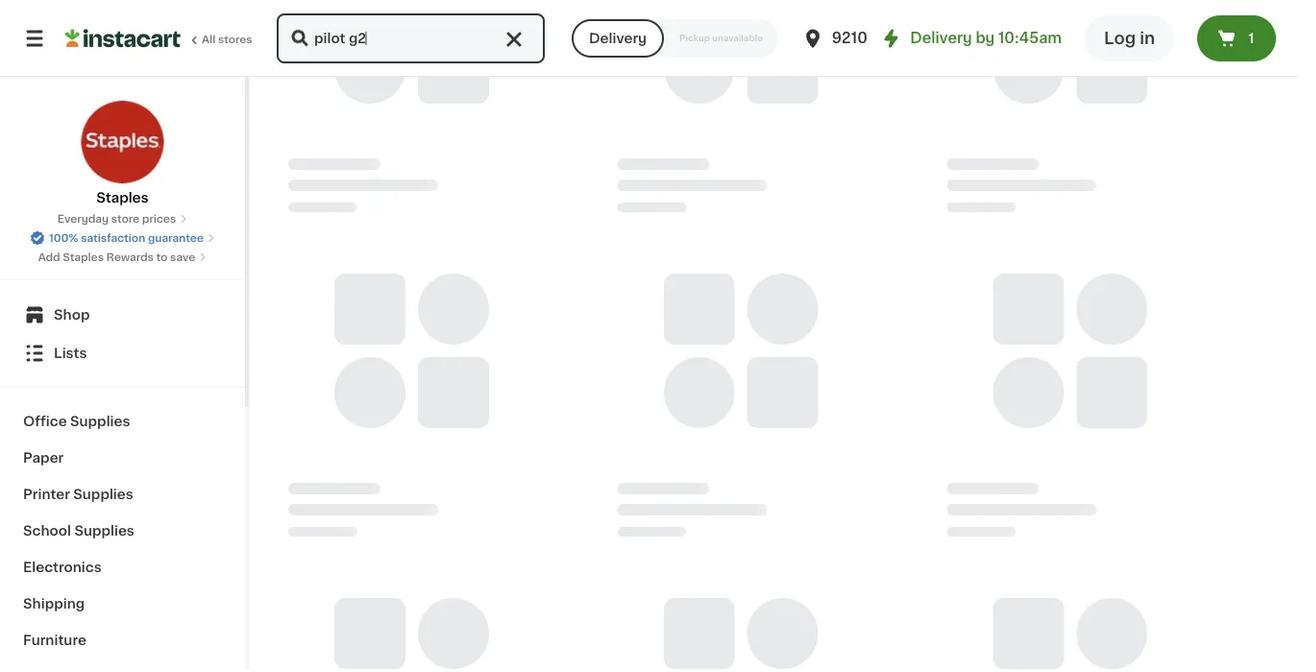 Task type: vqa. For each thing, say whether or not it's contained in the screenshot.
the guarantee
yes



Task type: locate. For each thing, give the bounding box(es) containing it.
printer
[[23, 488, 70, 502]]

add staples rewards to save
[[38, 252, 195, 263]]

delivery inside button
[[589, 32, 647, 45]]

everyday store prices
[[57, 214, 176, 224]]

all stores link
[[65, 12, 254, 65]]

staples
[[96, 191, 149, 205], [63, 252, 104, 263]]

guarantee
[[148, 233, 204, 244]]

furniture
[[23, 634, 86, 648]]

everyday
[[57, 214, 109, 224]]

rewards
[[106, 252, 154, 263]]

0 horizontal spatial delivery
[[589, 32, 647, 45]]

delivery button
[[572, 19, 664, 58]]

1 button
[[1197, 15, 1276, 61]]

add staples rewards to save link
[[38, 250, 207, 265]]

None search field
[[275, 12, 547, 65]]

delivery by 10:45am
[[910, 31, 1062, 45]]

supplies down 'paper' link
[[73, 488, 133, 502]]

0 vertical spatial supplies
[[70, 415, 130, 429]]

staples up everyday store prices link
[[96, 191, 149, 205]]

shipping
[[23, 598, 85, 611]]

school
[[23, 525, 71, 538]]

everyday store prices link
[[57, 211, 188, 227]]

1 vertical spatial supplies
[[73, 488, 133, 502]]

10:45am
[[998, 31, 1062, 45]]

2 vertical spatial supplies
[[74, 525, 134, 538]]

1
[[1249, 32, 1254, 45]]

add
[[38, 252, 60, 263]]

log
[[1104, 30, 1136, 47]]

save
[[170, 252, 195, 263]]

electronics
[[23, 561, 102, 575]]

92101 button
[[801, 12, 917, 65]]

supplies up 'paper' link
[[70, 415, 130, 429]]

100%
[[49, 233, 78, 244]]

staples down '100%'
[[63, 252, 104, 263]]

shop link
[[12, 296, 233, 334]]

1 horizontal spatial delivery
[[910, 31, 972, 45]]

printer supplies
[[23, 488, 133, 502]]

supplies
[[70, 415, 130, 429], [73, 488, 133, 502], [74, 525, 134, 538]]

delivery
[[910, 31, 972, 45], [589, 32, 647, 45]]

supplies inside 'link'
[[74, 525, 134, 538]]

to
[[156, 252, 168, 263]]

supplies down printer supplies link
[[74, 525, 134, 538]]

92101
[[832, 31, 874, 45]]

by
[[976, 31, 995, 45]]

100% satisfaction guarantee
[[49, 233, 204, 244]]

lists link
[[12, 334, 233, 373]]

prices
[[142, 214, 176, 224]]

stores
[[218, 34, 252, 45]]

paper
[[23, 452, 64, 465]]

100% satisfaction guarantee button
[[30, 227, 215, 246]]

delivery for delivery
[[589, 32, 647, 45]]



Task type: describe. For each thing, give the bounding box(es) containing it.
printer supplies link
[[12, 477, 233, 513]]

lists
[[54, 347, 87, 360]]

furniture link
[[12, 623, 233, 659]]

supplies for school supplies
[[74, 525, 134, 538]]

log in
[[1104, 30, 1155, 47]]

in
[[1140, 30, 1155, 47]]

delivery by 10:45am link
[[880, 27, 1062, 50]]

log in button
[[1085, 15, 1174, 61]]

Search field
[[277, 13, 545, 63]]

satisfaction
[[81, 233, 145, 244]]

shop
[[54, 308, 90, 322]]

1 vertical spatial staples
[[63, 252, 104, 263]]

delivery for delivery by 10:45am
[[910, 31, 972, 45]]

shipping link
[[12, 586, 233, 623]]

staples link
[[80, 100, 165, 208]]

school supplies link
[[12, 513, 233, 550]]

office supplies
[[23, 415, 130, 429]]

supplies for printer supplies
[[73, 488, 133, 502]]

supplies for office supplies
[[70, 415, 130, 429]]

paper link
[[12, 440, 233, 477]]

all stores
[[202, 34, 252, 45]]

instacart logo image
[[65, 27, 181, 50]]

school supplies
[[23, 525, 134, 538]]

electronics link
[[12, 550, 233, 586]]

staples logo image
[[80, 100, 165, 184]]

office
[[23, 415, 67, 429]]

service type group
[[572, 19, 778, 58]]

0 vertical spatial staples
[[96, 191, 149, 205]]

office supplies link
[[12, 404, 233, 440]]

store
[[111, 214, 140, 224]]

all
[[202, 34, 215, 45]]



